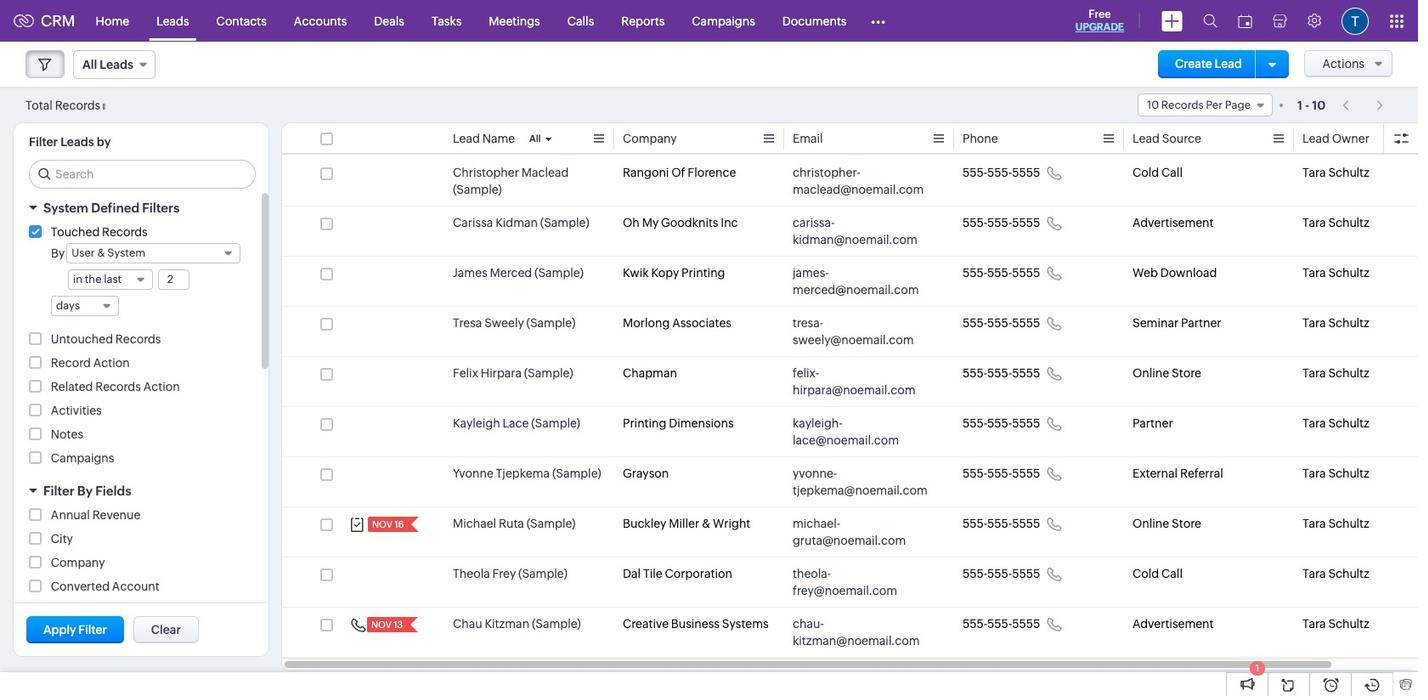 Task type: describe. For each thing, give the bounding box(es) containing it.
apply filter button
[[26, 616, 124, 644]]

converted
[[51, 580, 110, 593]]

in
[[73, 273, 83, 286]]

filter for filter by fields
[[43, 484, 74, 498]]

hirpara@noemail.com
[[793, 383, 916, 397]]

kayleigh- lace@noemail.com
[[793, 417, 900, 447]]

1 horizontal spatial action
[[143, 380, 180, 394]]

create lead
[[1176, 57, 1243, 71]]

tara for felix- hirpara@noemail.com
[[1303, 366, 1327, 380]]

merced@noemail.com
[[793, 283, 919, 297]]

1 horizontal spatial 10
[[1313, 98, 1326, 112]]

web
[[1133, 266, 1158, 280]]

apply
[[43, 623, 76, 637]]

chau
[[453, 617, 483, 631]]

buckley miller & wright
[[623, 517, 751, 530]]

revenue
[[92, 508, 141, 522]]

(sample) for yvonne tjepkema (sample)
[[552, 467, 602, 480]]

online for michael- gruta@noemail.com
[[1133, 517, 1170, 530]]

555-555-5555 for christopher- maclead@noemail.com
[[963, 166, 1041, 179]]

james
[[453, 266, 488, 280]]

crm
[[41, 12, 75, 30]]

touched
[[51, 225, 100, 239]]

james- merced@noemail.com link
[[793, 264, 929, 298]]

0 vertical spatial by
[[51, 247, 65, 260]]

tresa-
[[793, 316, 824, 330]]

records for untouched
[[115, 332, 161, 346]]

grayson
[[623, 467, 669, 480]]

555-555-5555 for tresa- sweely@noemail.com
[[963, 316, 1041, 330]]

free
[[1089, 8, 1112, 20]]

reports
[[622, 14, 665, 28]]

555-555-5555 for kayleigh- lace@noemail.com
[[963, 417, 1041, 430]]

nov for michael
[[372, 519, 393, 530]]

oh
[[623, 216, 640, 230]]

maclead@noemail.com
[[793, 183, 924, 196]]

0 horizontal spatial partner
[[1133, 417, 1174, 430]]

kidman
[[496, 216, 538, 230]]

business
[[671, 617, 720, 631]]

schultz for chau- kitzman@noemail.com
[[1329, 617, 1370, 631]]

florence
[[688, 166, 736, 179]]

create
[[1176, 57, 1213, 71]]

tasks
[[432, 14, 462, 28]]

nov 13
[[371, 620, 403, 630]]

tara for carissa- kidman@noemail.com
[[1303, 216, 1327, 230]]

records for 10
[[1162, 99, 1204, 111]]

store for michael- gruta@noemail.com
[[1172, 517, 1202, 530]]

chau- kitzman@noemail.com
[[793, 617, 920, 648]]

lead inside create lead button
[[1215, 57, 1243, 71]]

kayleigh lace (sample)
[[453, 417, 581, 430]]

tara schultz for kayleigh- lace@noemail.com
[[1303, 417, 1370, 430]]

carissa-
[[793, 216, 835, 230]]

lace
[[503, 417, 529, 430]]

records for total
[[55, 98, 101, 112]]

phone
[[963, 132, 999, 145]]

Other Modules field
[[861, 7, 897, 34]]

10 records per page
[[1148, 99, 1251, 111]]

annual
[[51, 508, 90, 522]]

kitzman
[[485, 617, 530, 631]]

theola frey (sample)
[[453, 567, 568, 581]]

tara for theola- frey@noemail.com
[[1303, 567, 1327, 581]]

schultz for yvonne- tjepkema@noemail.com
[[1329, 467, 1370, 480]]

system defined filters button
[[14, 193, 269, 223]]

cold for christopher- maclead@noemail.com
[[1133, 166, 1160, 179]]

555-555-5555 for michael- gruta@noemail.com
[[963, 517, 1041, 530]]

lead for lead name
[[453, 132, 480, 145]]

kidman@noemail.com
[[793, 233, 918, 247]]

tara schultz for michael- gruta@noemail.com
[[1303, 517, 1370, 530]]

search element
[[1194, 0, 1228, 42]]

schultz for felix- hirpara@noemail.com
[[1329, 366, 1370, 380]]

dal
[[623, 567, 641, 581]]

kwik kopy printing
[[623, 266, 726, 280]]

felix-
[[793, 366, 820, 380]]

home
[[96, 14, 129, 28]]

lead name
[[453, 132, 515, 145]]

felix- hirpara@noemail.com link
[[793, 365, 929, 399]]

james merced (sample)
[[453, 266, 584, 280]]

tara for james- merced@noemail.com
[[1303, 266, 1327, 280]]

dimensions
[[669, 417, 734, 430]]

michael- gruta@noemail.com link
[[793, 515, 929, 549]]

tara for tresa- sweely@noemail.com
[[1303, 316, 1327, 330]]

5555 for chau- kitzman@noemail.com
[[1013, 617, 1041, 631]]

deals
[[374, 14, 405, 28]]

christopher maclead (sample) link
[[453, 164, 606, 198]]

schultz for tresa- sweely@noemail.com
[[1329, 316, 1370, 330]]

cold call for christopher- maclead@noemail.com
[[1133, 166, 1183, 179]]

sweely@noemail.com
[[793, 333, 914, 347]]

schultz for james- merced@noemail.com
[[1329, 266, 1370, 280]]

christopher- maclead@noemail.com
[[793, 166, 924, 196]]

All Leads field
[[73, 50, 155, 79]]

kayleigh lace (sample) link
[[453, 415, 581, 432]]

chau kitzman (sample)
[[453, 617, 581, 631]]

morlong
[[623, 316, 670, 330]]

tara schultz for carissa- kidman@noemail.com
[[1303, 216, 1370, 230]]

record action
[[51, 356, 130, 370]]

annual revenue
[[51, 508, 141, 522]]

gruta@noemail.com
[[793, 534, 906, 547]]

by inside 'filter by fields' dropdown button
[[77, 484, 93, 498]]

wright
[[713, 517, 751, 530]]

555-555-5555 for yvonne- tjepkema@noemail.com
[[963, 467, 1041, 480]]

creative business systems
[[623, 617, 769, 631]]

555-555-5555 for carissa- kidman@noemail.com
[[963, 216, 1041, 230]]

deals link
[[361, 0, 418, 41]]

creative
[[623, 617, 669, 631]]

1 vertical spatial company
[[51, 556, 105, 570]]

rangoni of florence
[[623, 166, 736, 179]]

1 vertical spatial campaigns
[[51, 451, 114, 465]]

(sample) for michael ruta (sample)
[[527, 517, 576, 530]]

total records
[[26, 98, 101, 112]]

sweely
[[485, 316, 524, 330]]

theola- frey@noemail.com link
[[793, 565, 929, 599]]

schultz for kayleigh- lace@noemail.com
[[1329, 417, 1370, 430]]

felix hirpara (sample) link
[[453, 365, 573, 382]]

10 Records Per Page field
[[1138, 94, 1273, 116]]

calls
[[568, 14, 594, 28]]

online store for felix- hirpara@noemail.com
[[1133, 366, 1202, 380]]

(sample) for kayleigh lace (sample)
[[532, 417, 581, 430]]

inc
[[721, 216, 738, 230]]

home link
[[82, 0, 143, 41]]

all for all leads
[[82, 58, 97, 71]]

documents
[[783, 14, 847, 28]]

nov 16
[[372, 519, 404, 530]]

(sample) for felix hirpara (sample)
[[524, 366, 573, 380]]

555-555-5555 for felix- hirpara@noemail.com
[[963, 366, 1041, 380]]

0 horizontal spatial action
[[93, 356, 130, 370]]

kwik
[[623, 266, 649, 280]]

chau- kitzman@noemail.com link
[[793, 615, 929, 649]]

2 horizontal spatial leads
[[157, 14, 189, 28]]

oh my goodknits inc
[[623, 216, 738, 230]]

5555 for theola- frey@noemail.com
[[1013, 567, 1041, 581]]

16
[[395, 519, 404, 530]]

buckley
[[623, 517, 667, 530]]

1 horizontal spatial campaigns
[[692, 14, 756, 28]]

contacts link
[[203, 0, 280, 41]]

13
[[394, 620, 403, 630]]



Task type: locate. For each thing, give the bounding box(es) containing it.
2 online store from the top
[[1133, 517, 1202, 530]]

0 vertical spatial campaigns
[[692, 14, 756, 28]]

advertisement for carissa- kidman@noemail.com
[[1133, 216, 1214, 230]]

lead down "1 - 10"
[[1303, 132, 1330, 145]]

0 vertical spatial company
[[623, 132, 677, 145]]

campaigns down notes
[[51, 451, 114, 465]]

2 tara schultz from the top
[[1303, 216, 1370, 230]]

1 cold from the top
[[1133, 166, 1160, 179]]

(sample) down christopher
[[453, 183, 502, 196]]

lead
[[1215, 57, 1243, 71], [453, 132, 480, 145], [1133, 132, 1160, 145], [1303, 132, 1330, 145]]

1 vertical spatial filter
[[43, 484, 74, 498]]

2 online from the top
[[1133, 517, 1170, 530]]

3 5555 from the top
[[1013, 266, 1041, 280]]

defined
[[91, 201, 139, 215]]

0 horizontal spatial 1
[[1256, 663, 1260, 673]]

(sample) right kidman
[[540, 216, 590, 230]]

tresa sweely (sample) link
[[453, 315, 576, 332]]

7 tara schultz from the top
[[1303, 467, 1370, 480]]

0 horizontal spatial all
[[82, 58, 97, 71]]

schultz for christopher- maclead@noemail.com
[[1329, 166, 1370, 179]]

0 vertical spatial 1
[[1298, 98, 1303, 112]]

cold call
[[1133, 166, 1183, 179], [1133, 567, 1183, 581]]

&
[[97, 247, 105, 259], [702, 517, 711, 530]]

1 for 1
[[1256, 663, 1260, 673]]

1 5555 from the top
[[1013, 166, 1041, 179]]

Search text field
[[30, 161, 255, 188]]

1 horizontal spatial system
[[107, 247, 145, 259]]

campaigns link
[[679, 0, 769, 41]]

1 horizontal spatial by
[[77, 484, 93, 498]]

10 555-555-5555 from the top
[[963, 617, 1041, 631]]

2 store from the top
[[1172, 517, 1202, 530]]

0 vertical spatial filter
[[29, 135, 58, 149]]

555-555-5555 for chau- kitzman@noemail.com
[[963, 617, 1041, 631]]

michael- gruta@noemail.com
[[793, 517, 906, 547]]

7 tara from the top
[[1303, 467, 1327, 480]]

1 vertical spatial advertisement
[[1133, 617, 1214, 631]]

1 vertical spatial store
[[1172, 517, 1202, 530]]

system inside dropdown button
[[43, 201, 88, 215]]

referral
[[1181, 467, 1224, 480]]

create menu image
[[1162, 11, 1183, 31]]

0 vertical spatial &
[[97, 247, 105, 259]]

10 tara schultz from the top
[[1303, 617, 1370, 631]]

0 horizontal spatial &
[[97, 247, 105, 259]]

1 tara from the top
[[1303, 166, 1327, 179]]

by left 'user'
[[51, 247, 65, 260]]

james- merced@noemail.com
[[793, 266, 919, 297]]

meetings
[[489, 14, 540, 28]]

leads inside "field"
[[100, 58, 133, 71]]

1 vertical spatial online
[[1133, 517, 1170, 530]]

records left loading icon
[[55, 98, 101, 112]]

tjepkema
[[496, 467, 550, 480]]

1 store from the top
[[1172, 366, 1202, 380]]

system up "touched"
[[43, 201, 88, 215]]

1 555-555-5555 from the top
[[963, 166, 1041, 179]]

partner right seminar
[[1182, 316, 1222, 330]]

10 schultz from the top
[[1329, 617, 1370, 631]]

& inside user & system field
[[97, 247, 105, 259]]

1 online store from the top
[[1133, 366, 1202, 380]]

9 5555 from the top
[[1013, 567, 1041, 581]]

records for touched
[[102, 225, 148, 239]]

9 tara schultz from the top
[[1303, 567, 1370, 581]]

0 vertical spatial all
[[82, 58, 97, 71]]

3 schultz from the top
[[1329, 266, 1370, 280]]

advertisement for chau- kitzman@noemail.com
[[1133, 617, 1214, 631]]

printing dimensions
[[623, 417, 734, 430]]

tara schultz for chau- kitzman@noemail.com
[[1303, 617, 1370, 631]]

10 up lead source on the top
[[1148, 99, 1160, 111]]

leads for filter leads by
[[61, 135, 94, 149]]

7 schultz from the top
[[1329, 467, 1370, 480]]

0 vertical spatial online
[[1133, 366, 1170, 380]]

filter inside 'filter by fields' dropdown button
[[43, 484, 74, 498]]

tresa
[[453, 316, 482, 330]]

(sample) right sweely
[[527, 316, 576, 330]]

(sample) right kitzman
[[532, 617, 581, 631]]

(sample) right merced
[[535, 266, 584, 280]]

account
[[112, 580, 160, 593]]

cold
[[1133, 166, 1160, 179], [1133, 567, 1160, 581]]

7 5555 from the top
[[1013, 467, 1041, 480]]

accounts
[[294, 14, 347, 28]]

(sample) inside christopher maclead (sample)
[[453, 183, 502, 196]]

leads right home
[[157, 14, 189, 28]]

tasks link
[[418, 0, 475, 41]]

records down defined
[[102, 225, 148, 239]]

store for felix- hirpara@noemail.com
[[1172, 366, 1202, 380]]

(sample) for carissa kidman (sample)
[[540, 216, 590, 230]]

tara for yvonne- tjepkema@noemail.com
[[1303, 467, 1327, 480]]

None text field
[[159, 270, 189, 289]]

0 vertical spatial cold
[[1133, 166, 1160, 179]]

1 horizontal spatial &
[[702, 517, 711, 530]]

filter down total
[[29, 135, 58, 149]]

-
[[1306, 98, 1310, 112]]

1 vertical spatial printing
[[623, 417, 667, 430]]

1 vertical spatial cold call
[[1133, 567, 1183, 581]]

10 inside field
[[1148, 99, 1160, 111]]

schultz for michael- gruta@noemail.com
[[1329, 517, 1370, 530]]

printing right kopy
[[682, 266, 726, 280]]

1 call from the top
[[1162, 166, 1183, 179]]

nov inside nov 13 link
[[371, 620, 392, 630]]

10 tara from the top
[[1303, 617, 1327, 631]]

external
[[1133, 467, 1178, 480]]

1 vertical spatial action
[[143, 380, 180, 394]]

0 vertical spatial online store
[[1133, 366, 1202, 380]]

0 vertical spatial action
[[93, 356, 130, 370]]

0 vertical spatial cold call
[[1133, 166, 1183, 179]]

4 555-555-5555 from the top
[[963, 316, 1041, 330]]

6 schultz from the top
[[1329, 417, 1370, 430]]

10 right - at the top
[[1313, 98, 1326, 112]]

nov for chau
[[371, 620, 392, 630]]

create menu element
[[1152, 0, 1194, 41]]

in the last field
[[68, 269, 153, 290]]

0 vertical spatial nov
[[372, 519, 393, 530]]

leads left "by"
[[61, 135, 94, 149]]

1 horizontal spatial leads
[[100, 58, 133, 71]]

(sample)
[[453, 183, 502, 196], [540, 216, 590, 230], [535, 266, 584, 280], [527, 316, 576, 330], [524, 366, 573, 380], [532, 417, 581, 430], [552, 467, 602, 480], [527, 517, 576, 530], [519, 567, 568, 581], [532, 617, 581, 631]]

yvonne- tjepkema@noemail.com link
[[793, 465, 929, 499]]

1 vertical spatial by
[[77, 484, 93, 498]]

system defined filters
[[43, 201, 180, 215]]

schultz
[[1329, 166, 1370, 179], [1329, 216, 1370, 230], [1329, 266, 1370, 280], [1329, 316, 1370, 330], [1329, 366, 1370, 380], [1329, 417, 1370, 430], [1329, 467, 1370, 480], [1329, 517, 1370, 530], [1329, 567, 1370, 581], [1329, 617, 1370, 631]]

kayleigh- lace@noemail.com link
[[793, 415, 929, 449]]

all for all
[[530, 133, 541, 144]]

associates
[[673, 316, 732, 330]]

1 vertical spatial call
[[1162, 567, 1183, 581]]

1 horizontal spatial 1
[[1298, 98, 1303, 112]]

store down seminar partner
[[1172, 366, 1202, 380]]

chau kitzman (sample) link
[[453, 615, 581, 632]]

0 horizontal spatial 10
[[1148, 99, 1160, 111]]

michael ruta (sample)
[[453, 517, 576, 530]]

leads up loading icon
[[100, 58, 133, 71]]

leads
[[157, 14, 189, 28], [100, 58, 133, 71], [61, 135, 94, 149]]

tara schultz for theola- frey@noemail.com
[[1303, 567, 1370, 581]]

2 cold from the top
[[1133, 567, 1160, 581]]

christopher
[[453, 166, 519, 179]]

company up converted
[[51, 556, 105, 570]]

hirpara
[[481, 366, 522, 380]]

all up total records
[[82, 58, 97, 71]]

download
[[1161, 266, 1218, 280]]

(sample) right hirpara
[[524, 366, 573, 380]]

0 vertical spatial partner
[[1182, 316, 1222, 330]]

5 555-555-5555 from the top
[[963, 366, 1041, 380]]

5555 for carissa- kidman@noemail.com
[[1013, 216, 1041, 230]]

8 tara from the top
[[1303, 517, 1327, 530]]

profile image
[[1342, 7, 1369, 34]]

rangoni
[[623, 166, 669, 179]]

company
[[623, 132, 677, 145], [51, 556, 105, 570]]

per
[[1206, 99, 1223, 111]]

1 vertical spatial online store
[[1133, 517, 1202, 530]]

michael
[[453, 517, 497, 530]]

2 call from the top
[[1162, 567, 1183, 581]]

tara schultz for james- merced@noemail.com
[[1303, 266, 1370, 280]]

schultz for carissa- kidman@noemail.com
[[1329, 216, 1370, 230]]

frey@noemail.com
[[793, 584, 898, 598]]

2 555-555-5555 from the top
[[963, 216, 1041, 230]]

cold call for theola- frey@noemail.com
[[1133, 567, 1183, 581]]

0 horizontal spatial campaigns
[[51, 451, 114, 465]]

tara schultz for christopher- maclead@noemail.com
[[1303, 166, 1370, 179]]

1 vertical spatial system
[[107, 247, 145, 259]]

0 horizontal spatial printing
[[623, 417, 667, 430]]

online
[[1133, 366, 1170, 380], [1133, 517, 1170, 530]]

leads link
[[143, 0, 203, 41]]

morlong associates
[[623, 316, 732, 330]]

5555 for felix- hirpara@noemail.com
[[1013, 366, 1041, 380]]

records left "per"
[[1162, 99, 1204, 111]]

6 tara from the top
[[1303, 417, 1327, 430]]

schultz for theola- frey@noemail.com
[[1329, 567, 1370, 581]]

converted account
[[51, 580, 160, 593]]

0 vertical spatial store
[[1172, 366, 1202, 380]]

(sample) right lace
[[532, 417, 581, 430]]

nov left 16
[[372, 519, 393, 530]]

8 schultz from the top
[[1329, 517, 1370, 530]]

& right miller
[[702, 517, 711, 530]]

(sample) for james merced (sample)
[[535, 266, 584, 280]]

city
[[51, 532, 73, 546]]

1 online from the top
[[1133, 366, 1170, 380]]

User & System field
[[67, 243, 241, 264]]

8 tara schultz from the top
[[1303, 517, 1370, 530]]

(sample) inside "link"
[[535, 266, 584, 280]]

2 advertisement from the top
[[1133, 617, 1214, 631]]

555-555-5555 for james- merced@noemail.com
[[963, 266, 1041, 280]]

online store down external referral
[[1133, 517, 1202, 530]]

(sample) for tresa sweely (sample)
[[527, 316, 576, 330]]

apply filter
[[43, 623, 107, 637]]

2 schultz from the top
[[1329, 216, 1370, 230]]

6 tara schultz from the top
[[1303, 417, 1370, 430]]

system inside field
[[107, 247, 145, 259]]

james-
[[793, 266, 829, 280]]

lead right the create
[[1215, 57, 1243, 71]]

company up rangoni
[[623, 132, 677, 145]]

1 vertical spatial all
[[530, 133, 541, 144]]

10 5555 from the top
[[1013, 617, 1041, 631]]

tresa- sweely@noemail.com
[[793, 316, 914, 347]]

tara for kayleigh- lace@noemail.com
[[1303, 417, 1327, 430]]

4 tara schultz from the top
[[1303, 316, 1370, 330]]

6 5555 from the top
[[1013, 417, 1041, 430]]

1 vertical spatial leads
[[100, 58, 133, 71]]

online store down seminar partner
[[1133, 366, 1202, 380]]

online store for michael- gruta@noemail.com
[[1133, 517, 1202, 530]]

records up related records action
[[115, 332, 161, 346]]

maclead
[[522, 166, 569, 179]]

filter right apply
[[78, 623, 107, 637]]

6 555-555-5555 from the top
[[963, 417, 1041, 430]]

0 horizontal spatial leads
[[61, 135, 94, 149]]

lead for lead source
[[1133, 132, 1160, 145]]

meetings link
[[475, 0, 554, 41]]

4 schultz from the top
[[1329, 316, 1370, 330]]

system up last
[[107, 247, 145, 259]]

1 horizontal spatial partner
[[1182, 316, 1222, 330]]

my
[[642, 216, 659, 230]]

days field
[[51, 296, 119, 316]]

profile element
[[1332, 0, 1380, 41]]

1 tara schultz from the top
[[1303, 166, 1370, 179]]

cold for theola- frey@noemail.com
[[1133, 567, 1160, 581]]

online down external
[[1133, 517, 1170, 530]]

partner up external
[[1133, 417, 1174, 430]]

filter by fields
[[43, 484, 131, 498]]

untouched records
[[51, 332, 161, 346]]

christopher- maclead@noemail.com link
[[793, 164, 929, 198]]

row group
[[282, 156, 1419, 658]]

nov inside the nov 16 link
[[372, 519, 393, 530]]

action down untouched records
[[143, 380, 180, 394]]

store down external referral
[[1172, 517, 1202, 530]]

external referral
[[1133, 467, 1224, 480]]

calendar image
[[1239, 14, 1253, 28]]

tara schultz for yvonne- tjepkema@noemail.com
[[1303, 467, 1370, 480]]

the
[[85, 273, 102, 286]]

4 5555 from the top
[[1013, 316, 1041, 330]]

9 555-555-5555 from the top
[[963, 567, 1041, 581]]

0 vertical spatial advertisement
[[1133, 216, 1214, 230]]

kitzman@noemail.com
[[793, 634, 920, 648]]

5555 for yvonne- tjepkema@noemail.com
[[1013, 467, 1041, 480]]

0 horizontal spatial system
[[43, 201, 88, 215]]

filter up annual
[[43, 484, 74, 498]]

(sample) right frey
[[519, 567, 568, 581]]

1 schultz from the top
[[1329, 166, 1370, 179]]

records down record action
[[95, 380, 141, 394]]

call for theola- frey@noemail.com
[[1162, 567, 1183, 581]]

5555 for christopher- maclead@noemail.com
[[1013, 166, 1041, 179]]

(sample) for christopher maclead (sample)
[[453, 183, 502, 196]]

& right 'user'
[[97, 247, 105, 259]]

navigation
[[1335, 93, 1393, 117]]

lead left source
[[1133, 132, 1160, 145]]

carissa- kidman@noemail.com
[[793, 216, 918, 247]]

online down seminar
[[1133, 366, 1170, 380]]

campaigns right reports at the top of the page
[[692, 14, 756, 28]]

felix- hirpara@noemail.com
[[793, 366, 916, 397]]

by up the annual revenue
[[77, 484, 93, 498]]

1 horizontal spatial company
[[623, 132, 677, 145]]

1 for 1 - 10
[[1298, 98, 1303, 112]]

frey
[[493, 567, 516, 581]]

search image
[[1204, 14, 1218, 28]]

online for felix- hirpara@noemail.com
[[1133, 366, 1170, 380]]

filter inside apply filter button
[[78, 623, 107, 637]]

1 vertical spatial nov
[[371, 620, 392, 630]]

action up related records action
[[93, 356, 130, 370]]

1 advertisement from the top
[[1133, 216, 1214, 230]]

all inside "field"
[[82, 58, 97, 71]]

2 vertical spatial leads
[[61, 135, 94, 149]]

1 vertical spatial 1
[[1256, 663, 1260, 673]]

5 schultz from the top
[[1329, 366, 1370, 380]]

tara for michael- gruta@noemail.com
[[1303, 517, 1327, 530]]

filter for filter leads by
[[29, 135, 58, 149]]

5555 for michael- gruta@noemail.com
[[1013, 517, 1041, 530]]

related
[[51, 380, 93, 394]]

1 vertical spatial &
[[702, 517, 711, 530]]

5 tara schultz from the top
[[1303, 366, 1370, 380]]

yvonne tjepkema (sample)
[[453, 467, 602, 480]]

5555 for kayleigh- lace@noemail.com
[[1013, 417, 1041, 430]]

0 vertical spatial leads
[[157, 14, 189, 28]]

3 555-555-5555 from the top
[[963, 266, 1041, 280]]

in the last
[[73, 273, 122, 286]]

tjepkema@noemail.com
[[793, 484, 928, 497]]

5 tara from the top
[[1303, 366, 1327, 380]]

all up maclead
[[530, 133, 541, 144]]

leads for all leads
[[100, 58, 133, 71]]

8 5555 from the top
[[1013, 517, 1041, 530]]

tara schultz for felix- hirpara@noemail.com
[[1303, 366, 1370, 380]]

1 horizontal spatial all
[[530, 133, 541, 144]]

0 vertical spatial call
[[1162, 166, 1183, 179]]

lead left name
[[453, 132, 480, 145]]

2 tara from the top
[[1303, 216, 1327, 230]]

1 - 10
[[1298, 98, 1326, 112]]

ruta
[[499, 517, 524, 530]]

5 5555 from the top
[[1013, 366, 1041, 380]]

last
[[104, 273, 122, 286]]

9 schultz from the top
[[1329, 567, 1370, 581]]

0 vertical spatial system
[[43, 201, 88, 215]]

james merced (sample) link
[[453, 264, 584, 281]]

0 vertical spatial printing
[[682, 266, 726, 280]]

(sample) for theola frey (sample)
[[519, 567, 568, 581]]

2 5555 from the top
[[1013, 216, 1041, 230]]

records for related
[[95, 380, 141, 394]]

records inside field
[[1162, 99, 1204, 111]]

lace@noemail.com
[[793, 434, 900, 447]]

0 horizontal spatial by
[[51, 247, 65, 260]]

1 horizontal spatial printing
[[682, 266, 726, 280]]

1 cold call from the top
[[1133, 166, 1183, 179]]

2 cold call from the top
[[1133, 567, 1183, 581]]

3 tara from the top
[[1303, 266, 1327, 280]]

0 horizontal spatial company
[[51, 556, 105, 570]]

(sample) right tjepkema
[[552, 467, 602, 480]]

7 555-555-5555 from the top
[[963, 467, 1041, 480]]

tara for christopher- maclead@noemail.com
[[1303, 166, 1327, 179]]

lead for lead owner
[[1303, 132, 1330, 145]]

9 tara from the top
[[1303, 567, 1327, 581]]

nov left 13
[[371, 620, 392, 630]]

8 555-555-5555 from the top
[[963, 517, 1041, 530]]

3 tara schultz from the top
[[1303, 266, 1370, 280]]

merced
[[490, 266, 532, 280]]

5555 for james- merced@noemail.com
[[1013, 266, 1041, 280]]

loading image
[[103, 103, 111, 109]]

(sample) right ruta
[[527, 517, 576, 530]]

system
[[43, 201, 88, 215], [107, 247, 145, 259]]

555-555-5555 for theola- frey@noemail.com
[[963, 567, 1041, 581]]

activities
[[51, 404, 102, 417]]

christopher maclead (sample)
[[453, 166, 569, 196]]

user
[[72, 247, 95, 259]]

5555 for tresa- sweely@noemail.com
[[1013, 316, 1041, 330]]

1 vertical spatial cold
[[1133, 567, 1160, 581]]

(sample) for chau kitzman (sample)
[[532, 617, 581, 631]]

printing up grayson
[[623, 417, 667, 430]]

2 vertical spatial filter
[[78, 623, 107, 637]]

row group containing christopher maclead (sample)
[[282, 156, 1419, 658]]

tara schultz for tresa- sweely@noemail.com
[[1303, 316, 1370, 330]]

call for christopher- maclead@noemail.com
[[1162, 166, 1183, 179]]

clear
[[151, 623, 181, 637]]

tara for chau- kitzman@noemail.com
[[1303, 617, 1327, 631]]

4 tara from the top
[[1303, 316, 1327, 330]]

1 vertical spatial partner
[[1133, 417, 1174, 430]]

untouched
[[51, 332, 113, 346]]



Task type: vqa. For each thing, say whether or not it's contained in the screenshot.
Corporation
yes



